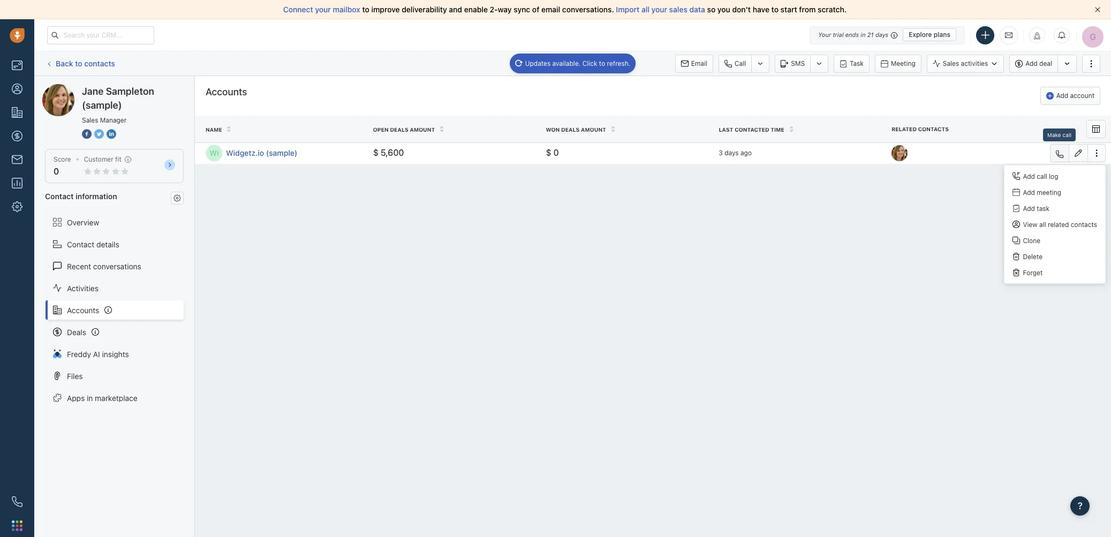 Task type: describe. For each thing, give the bounding box(es) containing it.
phone element
[[6, 491, 28, 513]]

way
[[498, 5, 512, 14]]

sms
[[792, 59, 805, 67]]

mng settings image
[[174, 194, 181, 202]]

$ for $ 5,600
[[373, 148, 379, 158]]

last
[[719, 126, 734, 133]]

0 for $ 0
[[554, 148, 559, 158]]

facebook circled image
[[82, 129, 92, 140]]

1 vertical spatial accounts
[[67, 306, 99, 315]]

deliverability
[[402, 5, 447, 14]]

contact for contact details
[[67, 240, 94, 249]]

manager
[[100, 116, 127, 124]]

won deals amount
[[546, 126, 606, 133]]

widgetz.io
[[226, 149, 264, 158]]

sales activities
[[943, 59, 989, 67]]

information
[[76, 192, 117, 201]]

customer
[[84, 155, 113, 163]]

$ 0
[[546, 148, 559, 158]]

email
[[542, 5, 561, 14]]

email button
[[676, 54, 714, 73]]

marketplace
[[95, 394, 138, 403]]

1 your from the left
[[315, 5, 331, 14]]

you
[[718, 5, 731, 14]]

3 days ago
[[719, 149, 752, 157]]

3
[[719, 149, 723, 157]]

deals for won
[[562, 126, 580, 133]]

plans
[[934, 31, 951, 39]]

import
[[616, 5, 640, 14]]

conversations.
[[563, 5, 614, 14]]

freshworks switcher image
[[12, 521, 23, 531]]

explore plans
[[909, 31, 951, 39]]

your trial ends in 21 days
[[819, 31, 889, 38]]

sms button
[[775, 54, 811, 73]]

widgetz.io (sample)
[[226, 149, 298, 158]]

contact details
[[67, 240, 119, 249]]

make call
[[1048, 132, 1072, 138]]

freddy
[[67, 350, 91, 359]]

contact information
[[45, 192, 117, 201]]

add meeting
[[1024, 188, 1062, 196]]

linkedin circled image
[[107, 129, 116, 140]]

add account button
[[1041, 87, 1101, 105]]

0 for score 0
[[54, 167, 59, 176]]

updates
[[525, 59, 551, 67]]

sales inside the jane sampleton (sample) sales manager
[[82, 116, 98, 124]]

back to contacts
[[56, 59, 115, 68]]

details
[[96, 240, 119, 249]]

insights
[[102, 350, 129, 359]]

add account
[[1057, 92, 1095, 100]]

open deals amount
[[373, 126, 435, 133]]

won
[[546, 126, 560, 133]]

view
[[1024, 221, 1038, 229]]

name
[[206, 126, 222, 133]]

amount for won deals amount
[[581, 126, 606, 133]]

customer fit
[[84, 155, 122, 163]]

deals
[[67, 328, 86, 337]]

apps
[[67, 394, 85, 403]]

from
[[800, 5, 816, 14]]

add deal button
[[1010, 54, 1058, 73]]

forget
[[1024, 269, 1043, 277]]

contacted
[[735, 126, 770, 133]]

(sample) for jane sampleton (sample) sales manager
[[82, 100, 122, 111]]

files
[[67, 372, 83, 381]]

$ for $ 0
[[546, 148, 552, 158]]

deals for open
[[390, 126, 409, 133]]

available.
[[553, 59, 581, 67]]

widgetz.io (sample) link
[[226, 148, 363, 159]]

task
[[850, 59, 864, 67]]

meeting button
[[875, 54, 922, 73]]

ago
[[741, 149, 752, 157]]

related contacts
[[892, 126, 949, 132]]

ai
[[93, 350, 100, 359]]

call for add
[[1037, 172, 1048, 180]]

2 vertical spatial (sample)
[[266, 149, 298, 158]]

1 horizontal spatial sales
[[943, 59, 960, 67]]

0 vertical spatial all
[[642, 5, 650, 14]]

sync
[[514, 5, 531, 14]]

account
[[1071, 92, 1095, 100]]

scratch.
[[818, 5, 847, 14]]

recent
[[67, 262, 91, 271]]

freddy ai insights
[[67, 350, 129, 359]]

meeting
[[892, 59, 916, 67]]

1 vertical spatial contacts
[[919, 126, 949, 132]]

0 button
[[54, 167, 59, 176]]

overview
[[67, 218, 99, 227]]

make
[[1048, 132, 1062, 138]]

back to contacts link
[[45, 55, 116, 72]]

call button
[[719, 54, 752, 73]]

(sample) for jane sampleton (sample)
[[121, 84, 152, 93]]

add for add task
[[1024, 205, 1036, 213]]

sampleton for jane sampleton (sample) sales manager
[[106, 86, 154, 97]]

phone image
[[12, 497, 23, 507]]

call for make
[[1063, 132, 1072, 138]]

wi
[[210, 149, 219, 158]]



Task type: locate. For each thing, give the bounding box(es) containing it.
$ left 5,600
[[373, 148, 379, 158]]

1 horizontal spatial days
[[876, 31, 889, 38]]

to right click
[[600, 59, 606, 67]]

connect your mailbox to improve deliverability and enable 2-way sync of email conversations. import all your sales data so you don't have to start from scratch.
[[283, 5, 847, 14]]

2 $ from the left
[[546, 148, 552, 158]]

activities
[[962, 59, 989, 67]]

0 horizontal spatial in
[[87, 394, 93, 403]]

1 horizontal spatial $
[[546, 148, 552, 158]]

contact down 0 button
[[45, 192, 74, 201]]

to right the mailbox
[[362, 5, 370, 14]]

in left 21 on the top
[[861, 31, 866, 38]]

1 horizontal spatial 0
[[554, 148, 559, 158]]

1 vertical spatial all
[[1040, 221, 1047, 229]]

(sample) inside the jane sampleton (sample) sales manager
[[82, 100, 122, 111]]

deals
[[390, 126, 409, 133], [562, 126, 580, 133]]

(sample) up "manager" at the left of page
[[121, 84, 152, 93]]

sampleton
[[82, 84, 119, 93], [106, 86, 154, 97]]

amount
[[410, 126, 435, 133], [581, 126, 606, 133]]

1 horizontal spatial all
[[1040, 221, 1047, 229]]

sampleton down back to contacts
[[82, 84, 119, 93]]

add for add account
[[1057, 92, 1069, 100]]

call right make
[[1063, 132, 1072, 138]]

2 amount from the left
[[581, 126, 606, 133]]

0 down won
[[554, 148, 559, 158]]

0 down score
[[54, 167, 59, 176]]

1 horizontal spatial call
[[1063, 132, 1072, 138]]

(sample)
[[121, 84, 152, 93], [82, 100, 122, 111], [266, 149, 298, 158]]

back
[[56, 59, 73, 68]]

add left deal
[[1026, 59, 1038, 67]]

updates available. click to refresh. link
[[510, 53, 636, 73]]

1 horizontal spatial deals
[[562, 126, 580, 133]]

trial
[[833, 31, 844, 38]]

don't
[[733, 5, 751, 14]]

0 horizontal spatial all
[[642, 5, 650, 14]]

1 vertical spatial (sample)
[[82, 100, 122, 111]]

related
[[892, 126, 917, 132]]

1 horizontal spatial contacts
[[919, 126, 949, 132]]

2 vertical spatial contacts
[[1072, 221, 1098, 229]]

your left sales
[[652, 5, 668, 14]]

jane for jane sampleton (sample) sales manager
[[82, 86, 104, 97]]

1 horizontal spatial your
[[652, 5, 668, 14]]

contact up recent
[[67, 240, 94, 249]]

add up add meeting
[[1024, 172, 1036, 180]]

click
[[583, 59, 598, 67]]

(sample) down jane sampleton (sample)
[[82, 100, 122, 111]]

contacts up jane sampleton (sample)
[[84, 59, 115, 68]]

and
[[449, 5, 462, 14]]

all right import
[[642, 5, 650, 14]]

0 vertical spatial days
[[876, 31, 889, 38]]

view all related contacts
[[1024, 221, 1098, 229]]

(sample) right widgetz.io
[[266, 149, 298, 158]]

of
[[533, 5, 540, 14]]

1 vertical spatial call
[[1037, 172, 1048, 180]]

0 vertical spatial 0
[[554, 148, 559, 158]]

1 horizontal spatial jane
[[82, 86, 104, 97]]

days right 21 on the top
[[876, 31, 889, 38]]

call link
[[719, 54, 752, 73]]

1 horizontal spatial in
[[861, 31, 866, 38]]

sales left activities
[[943, 59, 960, 67]]

Search your CRM... text field
[[47, 26, 154, 44]]

21
[[868, 31, 874, 38]]

deals right won
[[562, 126, 580, 133]]

2-
[[490, 5, 498, 14]]

add up add task
[[1024, 188, 1036, 196]]

0 horizontal spatial accounts
[[67, 306, 99, 315]]

1 vertical spatial contact
[[67, 240, 94, 249]]

mailbox
[[333, 5, 361, 14]]

add task
[[1024, 205, 1050, 213]]

0 vertical spatial contacts
[[84, 59, 115, 68]]

1 $ from the left
[[373, 148, 379, 158]]

in right the "apps"
[[87, 394, 93, 403]]

0 horizontal spatial $
[[373, 148, 379, 158]]

score
[[54, 155, 71, 163]]

jane sampleton (sample) sales manager
[[82, 86, 154, 124]]

data
[[690, 5, 706, 14]]

sampleton inside the jane sampleton (sample) sales manager
[[106, 86, 154, 97]]

wi button
[[206, 145, 223, 162]]

5,600
[[381, 148, 404, 158]]

apps in marketplace
[[67, 394, 138, 403]]

deal
[[1040, 59, 1053, 67]]

close image
[[1096, 7, 1101, 12]]

call
[[1063, 132, 1072, 138], [1037, 172, 1048, 180]]

all right view
[[1040, 221, 1047, 229]]

0 horizontal spatial your
[[315, 5, 331, 14]]

0 horizontal spatial amount
[[410, 126, 435, 133]]

to left start
[[772, 5, 779, 14]]

jane sampleton (sample)
[[64, 84, 152, 93]]

0 horizontal spatial contacts
[[84, 59, 115, 68]]

enable
[[464, 5, 488, 14]]

0 horizontal spatial 0
[[54, 167, 59, 176]]

explore
[[909, 31, 933, 39]]

2 horizontal spatial contacts
[[1072, 221, 1098, 229]]

deals right open
[[390, 126, 409, 133]]

your left the mailbox
[[315, 5, 331, 14]]

$ down won
[[546, 148, 552, 158]]

0 horizontal spatial call
[[1037, 172, 1048, 180]]

make call tooltip
[[1044, 126, 1077, 142]]

jane for jane sampleton (sample)
[[64, 84, 80, 93]]

so
[[708, 5, 716, 14]]

0 vertical spatial sales
[[943, 59, 960, 67]]

jane down back
[[64, 84, 80, 93]]

have
[[753, 5, 770, 14]]

start
[[781, 5, 798, 14]]

call inside tooltip
[[1063, 132, 1072, 138]]

twitter circled image
[[94, 129, 104, 140]]

0 vertical spatial in
[[861, 31, 866, 38]]

contacts right related
[[1072, 221, 1098, 229]]

0 horizontal spatial jane
[[64, 84, 80, 93]]

sales
[[670, 5, 688, 14]]

sales up facebook circled image
[[82, 116, 98, 124]]

jane inside the jane sampleton (sample) sales manager
[[82, 86, 104, 97]]

contacts
[[84, 59, 115, 68], [919, 126, 949, 132], [1072, 221, 1098, 229]]

call left log
[[1037, 172, 1048, 180]]

in
[[861, 31, 866, 38], [87, 394, 93, 403]]

add left task
[[1024, 205, 1036, 213]]

0 vertical spatial accounts
[[206, 86, 247, 98]]

contacts right the related
[[919, 126, 949, 132]]

sampleton for jane sampleton (sample)
[[82, 84, 119, 93]]

2 your from the left
[[652, 5, 668, 14]]

amount right open
[[410, 126, 435, 133]]

connect
[[283, 5, 313, 14]]

days right "3"
[[725, 149, 739, 157]]

1 deals from the left
[[390, 126, 409, 133]]

updates available. click to refresh.
[[525, 59, 631, 67]]

delete
[[1024, 253, 1043, 261]]

task
[[1037, 205, 1050, 213]]

activities
[[67, 284, 99, 293]]

meeting
[[1037, 188, 1062, 196]]

add for add deal
[[1026, 59, 1038, 67]]

open
[[373, 126, 389, 133]]

0 horizontal spatial sales
[[82, 116, 98, 124]]

contact for contact information
[[45, 192, 74, 201]]

call
[[735, 59, 747, 67]]

sales
[[943, 59, 960, 67], [82, 116, 98, 124]]

1 horizontal spatial accounts
[[206, 86, 247, 98]]

refresh.
[[607, 59, 631, 67]]

add deal
[[1026, 59, 1053, 67]]

your
[[315, 5, 331, 14], [652, 5, 668, 14]]

add for add call log
[[1024, 172, 1036, 180]]

explore plans link
[[903, 28, 957, 41]]

your
[[819, 31, 832, 38]]

last contacted time
[[719, 126, 785, 133]]

related
[[1049, 221, 1070, 229]]

1 amount from the left
[[410, 126, 435, 133]]

log
[[1050, 172, 1059, 180]]

sampleton up "manager" at the left of page
[[106, 86, 154, 97]]

0 horizontal spatial days
[[725, 149, 739, 157]]

to inside the updates available. click to refresh. link
[[600, 59, 606, 67]]

to right back
[[75, 59, 82, 68]]

jane down back to contacts
[[82, 86, 104, 97]]

amount for open deals amount
[[410, 126, 435, 133]]

send email image
[[1006, 30, 1013, 40]]

accounts
[[206, 86, 247, 98], [67, 306, 99, 315]]

to inside back to contacts link
[[75, 59, 82, 68]]

what's new image
[[1034, 32, 1042, 39]]

amount right won
[[581, 126, 606, 133]]

0 vertical spatial (sample)
[[121, 84, 152, 93]]

conversations
[[93, 262, 141, 271]]

add
[[1026, 59, 1038, 67], [1057, 92, 1069, 100], [1024, 172, 1036, 180], [1024, 188, 1036, 196], [1024, 205, 1036, 213]]

add for add meeting
[[1024, 188, 1036, 196]]

1 horizontal spatial amount
[[581, 126, 606, 133]]

2 deals from the left
[[562, 126, 580, 133]]

import all your sales data link
[[616, 5, 708, 14]]

1 vertical spatial 0
[[54, 167, 59, 176]]

all
[[642, 5, 650, 14], [1040, 221, 1047, 229]]

0 vertical spatial call
[[1063, 132, 1072, 138]]

$ 5,600
[[373, 148, 404, 158]]

accounts down activities
[[67, 306, 99, 315]]

1 vertical spatial days
[[725, 149, 739, 157]]

1 vertical spatial sales
[[82, 116, 98, 124]]

0 horizontal spatial deals
[[390, 126, 409, 133]]

ends
[[846, 31, 860, 38]]

add left account
[[1057, 92, 1069, 100]]

1 vertical spatial in
[[87, 394, 93, 403]]

add call log
[[1024, 172, 1059, 180]]

0 vertical spatial contact
[[45, 192, 74, 201]]

clone
[[1024, 237, 1041, 245]]

0 inside score 0
[[54, 167, 59, 176]]

accounts up name
[[206, 86, 247, 98]]

fit
[[115, 155, 122, 163]]

0
[[554, 148, 559, 158], [54, 167, 59, 176]]



